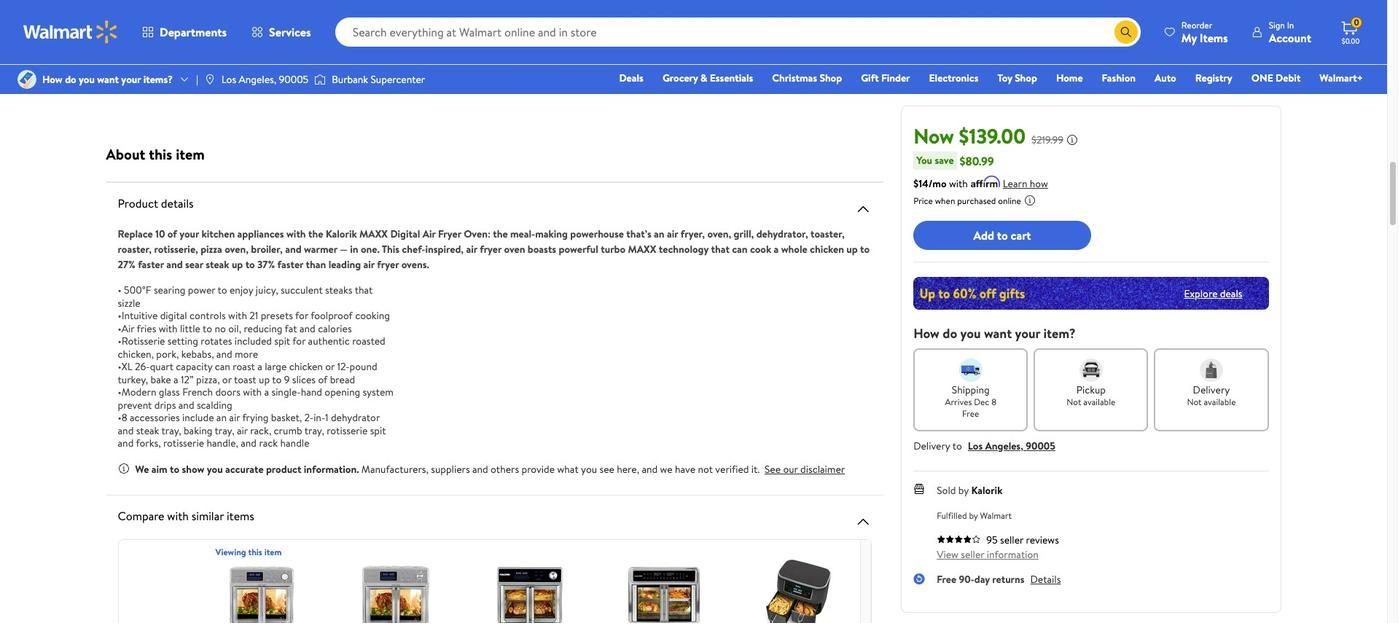 Task type: locate. For each thing, give the bounding box(es) containing it.
item up details
[[176, 144, 205, 164]]

account
[[1269, 30, 1311, 46]]

27%
[[118, 257, 135, 272]]

1 vertical spatial item
[[264, 546, 282, 558]]

1 horizontal spatial want
[[984, 324, 1012, 343]]

the
[[308, 227, 323, 241], [493, 227, 508, 241]]

108
[[350, 23, 363, 35]]

of right 10
[[167, 227, 177, 241]]

by right sold
[[958, 483, 969, 498]]

your for how do you want your items?
[[121, 72, 141, 87]]

a right cook
[[774, 242, 779, 257]]

with up warmer
[[286, 227, 306, 241]]

2 tray, from the left
[[215, 423, 234, 438]]

your for how do you want your item?
[[1015, 324, 1040, 343]]

that right steaks at the top left of the page
[[355, 283, 373, 297]]

1 horizontal spatial 2-day shipping
[[306, 46, 361, 58]]

available down intent image for pickup
[[1084, 396, 1116, 408]]

up down product details icon
[[847, 242, 858, 257]]

this inside 'row'
[[248, 546, 262, 558]]

0 vertical spatial kalorik
[[326, 227, 357, 241]]

doors
[[215, 385, 240, 399]]

pork,
[[156, 347, 179, 361]]

1 horizontal spatial available
[[1204, 396, 1236, 408]]

an right include
[[216, 410, 227, 425]]

1 shipping from the left
[[135, 46, 166, 58]]

day
[[120, 46, 133, 58], [314, 46, 327, 58], [509, 46, 522, 58], [974, 572, 990, 587]]

2 product group from the left
[[303, 0, 466, 67]]

of inside • 500°f searing power to enjoy juicy, succulent steaks that sizzle •intuitive digital controls with 21 presets for foolproof cooking •air fries with little to no oil, reducing fat and calories •rotisserie setting rotates included spit for authentic roasted chicken, pork, kebabs, and more •xl 26-quart capacity can roast a large chicken or 12-pound turkey, bake a 12" pizza, or toast up to 9 slices of bread •modern glass french doors with a single-hand opening system prevent drips and scalding •8 accessories include an air frying basket, 2-in-1 dehydrator and steak tray, baking tray, air rack, crumb tray, rotisserie spit and forks, rotisserie handle, and rack handle
[[318, 372, 328, 387]]

glass
[[159, 385, 180, 399]]

0 horizontal spatial of
[[167, 227, 177, 241]]

product group
[[109, 0, 271, 67], [303, 0, 466, 67], [498, 0, 660, 67]]

•xl
[[118, 359, 132, 374]]

0 horizontal spatial available
[[1084, 396, 1116, 408]]

tray, right baking
[[215, 423, 234, 438]]

add to cart
[[974, 227, 1031, 243]]

air up technology
[[667, 227, 678, 241]]

of right slices at bottom
[[318, 372, 328, 387]]

or left toast at the left bottom of page
[[222, 372, 232, 387]]

1 product group from the left
[[109, 0, 271, 67]]

this right about
[[149, 144, 172, 164]]

day for 153
[[120, 46, 133, 58]]

1 horizontal spatial delivery
[[1193, 383, 1230, 397]]

oven, left grill,
[[707, 227, 731, 241]]

2 shipping from the left
[[329, 46, 361, 58]]

free left the 90-
[[937, 572, 956, 587]]

kalorik up the walmart
[[971, 483, 1003, 498]]

rotisserie up show
[[163, 436, 204, 451]]

do down walmart image
[[65, 72, 76, 87]]

2 shop from the left
[[1015, 71, 1037, 85]]

free 90-day returns details
[[937, 572, 1061, 587]]

gift finder link
[[854, 70, 917, 86]]

pickup not available
[[1067, 383, 1116, 408]]

1 horizontal spatial shop
[[1015, 71, 1037, 85]]

not inside pickup not available
[[1067, 396, 1081, 408]]

calories
[[318, 321, 352, 336]]

delivery up sold
[[914, 439, 950, 453]]

1 vertical spatial this
[[248, 546, 262, 558]]

spit down system
[[370, 423, 386, 438]]

available inside pickup not available
[[1084, 396, 1116, 408]]

kalorik inside replace 10 of your kitchen appliances with the kalorik maxx digital air fryer oven: the meal-making powerhouse that's an air fryer, oven, grill, dehydrator, toaster, roaster, rotisserie, pizza oven, broiler, and warmer — in one. this chef-inspired, air fryer oven boasts powerful turbo maxx technology that can cook a whole chicken up to 27% faster and sear steak up to 37% faster than leading air fryer ovens.
[[326, 227, 357, 241]]

broiler,
[[251, 242, 283, 257]]

2 horizontal spatial up
[[847, 242, 858, 257]]

chicken inside replace 10 of your kitchen appliances with the kalorik maxx digital air fryer oven: the meal-making powerhouse that's an air fryer, oven, grill, dehydrator, toaster, roaster, rotisserie, pizza oven, broiler, and warmer — in one. this chef-inspired, air fryer oven boasts powerful turbo maxx technology that can cook a whole chicken up to 27% faster and sear steak up to 37% faster than leading air fryer ovens.
[[810, 242, 844, 257]]

1 faster from the left
[[138, 257, 164, 272]]

los right |
[[221, 72, 236, 87]]

faster down 'roaster,'
[[138, 257, 164, 272]]

slices
[[292, 372, 316, 387]]

rotisserie right in-
[[327, 423, 368, 438]]

1 horizontal spatial how
[[914, 324, 940, 343]]

tray, left '1'
[[305, 423, 324, 438]]

that right technology
[[711, 242, 730, 257]]

3 tray, from the left
[[305, 423, 324, 438]]

steak right •8
[[136, 423, 159, 438]]

with left similar on the left bottom
[[167, 508, 189, 524]]

0 horizontal spatial item
[[176, 144, 205, 164]]

chicken inside • 500°f searing power to enjoy juicy, succulent steaks that sizzle •intuitive digital controls with 21 presets for foolproof cooking •air fries with little to no oil, reducing fat and calories •rotisserie setting rotates included spit for authentic roasted chicken, pork, kebabs, and more •xl 26-quart capacity can roast a large chicken or 12-pound turkey, bake a 12" pizza, or toast up to 9 slices of bread •modern glass french doors with a single-hand opening system prevent drips and scalding •8 accessories include an air frying basket, 2-in-1 dehydrator and steak tray, baking tray, air rack, crumb tray, rotisserie spit and forks, rotisserie handle, and rack handle
[[289, 359, 323, 374]]

digital
[[160, 308, 187, 323]]

day for 58
[[509, 46, 522, 58]]

it.
[[751, 462, 760, 476]]

•rotisserie
[[118, 334, 165, 348]]

sign
[[1269, 19, 1285, 31]]

chicken for up
[[810, 242, 844, 257]]

0 vertical spatial chicken
[[810, 242, 844, 257]]

kalorik maxx® 26 qt digital air fryer oven grill, stainless steel image
[[492, 558, 568, 623]]

roaster,
[[118, 242, 152, 257]]

oven, down kitchen
[[225, 242, 249, 257]]

product group up 'burbank supercenter'
[[303, 0, 466, 67]]

2 horizontal spatial shipping
[[524, 46, 555, 58]]

1 horizontal spatial chicken
[[810, 242, 844, 257]]

walmart+
[[1320, 71, 1363, 85]]

 image
[[17, 70, 36, 89], [314, 72, 326, 87]]

an inside replace 10 of your kitchen appliances with the kalorik maxx digital air fryer oven: the meal-making powerhouse that's an air fryer, oven, grill, dehydrator, toaster, roaster, rotisserie, pizza oven, broiler, and warmer — in one. this chef-inspired, air fryer oven boasts powerful turbo maxx technology that can cook a whole chicken up to 27% faster and sear steak up to 37% faster than leading air fryer ovens.
[[654, 227, 665, 241]]

2 horizontal spatial your
[[1015, 324, 1040, 343]]

no
[[215, 321, 226, 336]]

1 horizontal spatial not
[[1187, 396, 1202, 408]]

shipping for 108
[[329, 46, 361, 58]]

0 vertical spatial how
[[42, 72, 63, 87]]

want left 'items?'
[[97, 72, 119, 87]]

1 shop from the left
[[820, 71, 842, 85]]

shipping down 58
[[524, 46, 555, 58]]

seller for 95
[[1000, 533, 1024, 547]]

2 available from the left
[[1204, 396, 1236, 408]]

meal-
[[510, 227, 535, 241]]

0 horizontal spatial want
[[97, 72, 119, 87]]

0 horizontal spatial spit
[[274, 334, 290, 348]]

more
[[235, 347, 258, 361]]

that's
[[626, 227, 652, 241]]

with right fries
[[159, 321, 178, 336]]

about this item
[[106, 144, 205, 164]]

1 horizontal spatial spit
[[370, 423, 386, 438]]

powerful
[[559, 242, 598, 257]]

delivery not available
[[1187, 383, 1236, 408]]

1 horizontal spatial the
[[493, 227, 508, 241]]

items
[[1200, 30, 1228, 46]]

0 horizontal spatial steak
[[136, 423, 159, 438]]

0 vertical spatial your
[[121, 72, 141, 87]]

0 $0.00
[[1342, 16, 1360, 46]]

product details image
[[855, 200, 872, 218]]

2 horizontal spatial tray,
[[305, 423, 324, 438]]

1 horizontal spatial your
[[179, 227, 199, 241]]

want left item?
[[984, 324, 1012, 343]]

air
[[667, 227, 678, 241], [466, 242, 477, 257], [363, 257, 375, 272], [229, 410, 240, 425], [237, 423, 248, 438]]

can down grill,
[[732, 242, 748, 257]]

$80.99
[[960, 153, 994, 169]]

your left 'items?'
[[121, 72, 141, 87]]

about
[[106, 144, 145, 164]]

show
[[182, 462, 204, 476]]

services
[[269, 24, 311, 40]]

1 vertical spatial up
[[232, 257, 243, 272]]

your up rotisserie,
[[179, 227, 199, 241]]

can inside replace 10 of your kitchen appliances with the kalorik maxx digital air fryer oven: the meal-making powerhouse that's an air fryer, oven, grill, dehydrator, toaster, roaster, rotisserie, pizza oven, broiler, and warmer — in one. this chef-inspired, air fryer oven boasts powerful turbo maxx technology that can cook a whole chicken up to 27% faster and sear steak up to 37% faster than leading air fryer ovens.
[[732, 242, 748, 257]]

1 vertical spatial how
[[914, 324, 940, 343]]

2 vertical spatial your
[[1015, 324, 1040, 343]]

to left the enjoy on the left of the page
[[218, 283, 227, 297]]

angeles, down services dropdown button
[[239, 72, 276, 87]]

1 horizontal spatial free
[[962, 408, 979, 420]]

bread
[[330, 372, 355, 387]]

your inside replace 10 of your kitchen appliances with the kalorik maxx digital air fryer oven: the meal-making powerhouse that's an air fryer, oven, grill, dehydrator, toaster, roaster, rotisserie, pizza oven, broiler, and warmer — in one. this chef-inspired, air fryer oven boasts powerful turbo maxx technology that can cook a whole chicken up to 27% faster and sear steak up to 37% faster than leading air fryer ovens.
[[179, 227, 199, 241]]

spit down presets
[[274, 334, 290, 348]]

free inside the shipping arrives dec 8 free
[[962, 408, 979, 420]]

2-day shipping down 58
[[501, 46, 555, 58]]

angeles, down 8
[[985, 439, 1023, 453]]

air left 'frying'
[[229, 410, 240, 425]]

quart
[[150, 359, 174, 374]]

2 not from the left
[[1187, 396, 1202, 408]]

with right doors
[[243, 385, 262, 399]]

los angeles, 90005 button
[[968, 439, 1056, 453]]

can for that
[[732, 242, 748, 257]]

0 vertical spatial can
[[732, 242, 748, 257]]

0 horizontal spatial an
[[216, 410, 227, 425]]

to
[[997, 227, 1008, 243], [860, 242, 870, 257], [245, 257, 255, 272], [218, 283, 227, 297], [203, 321, 212, 336], [272, 372, 282, 387], [953, 439, 962, 453], [170, 462, 179, 476]]

up to sixty percent off deals. shop now. image
[[914, 277, 1269, 310]]

1 vertical spatial chicken
[[289, 359, 323, 374]]

up right toast at the left bottom of page
[[259, 372, 270, 387]]

christmas
[[772, 71, 817, 85]]

0 vertical spatial that
[[711, 242, 730, 257]]

you right show
[[207, 462, 223, 476]]

disclaimer
[[800, 462, 845, 476]]

0 horizontal spatial faster
[[138, 257, 164, 272]]

you
[[79, 72, 95, 87], [960, 324, 981, 343], [207, 462, 223, 476], [581, 462, 597, 476]]

1 horizontal spatial steak
[[206, 257, 229, 272]]

this
[[382, 242, 399, 257]]

0 horizontal spatial your
[[121, 72, 141, 87]]

1 horizontal spatial product group
[[303, 0, 466, 67]]

1 vertical spatial do
[[943, 324, 957, 343]]

1 vertical spatial delivery
[[914, 439, 950, 453]]

0 horizontal spatial the
[[308, 227, 323, 241]]

air down one.
[[363, 257, 375, 272]]

your
[[121, 72, 141, 87], [179, 227, 199, 241], [1015, 324, 1040, 343]]

of inside replace 10 of your kitchen appliances with the kalorik maxx digital air fryer oven: the meal-making powerhouse that's an air fryer, oven, grill, dehydrator, toaster, roaster, rotisserie, pizza oven, broiler, and warmer — in one. this chef-inspired, air fryer oven boasts powerful turbo maxx technology that can cook a whole chicken up to 27% faster and sear steak up to 37% faster than leading air fryer ovens.
[[167, 227, 177, 241]]

spit
[[274, 334, 290, 348], [370, 423, 386, 438]]

1 vertical spatial an
[[216, 410, 227, 425]]

3 2-day shipping from the left
[[501, 46, 555, 58]]

product group up |
[[109, 0, 271, 67]]

seller right 95
[[1000, 533, 1024, 547]]

0 vertical spatial item
[[176, 144, 205, 164]]

1 2-day shipping from the left
[[112, 46, 166, 58]]

crumb
[[274, 423, 302, 438]]

0 vertical spatial an
[[654, 227, 665, 241]]

0 horizontal spatial product group
[[109, 0, 271, 67]]

seller down 4.0316 stars out of 5, based on 95 seller reviews element
[[961, 547, 984, 562]]

can for capacity
[[215, 359, 230, 374]]

delivery down intent image for delivery
[[1193, 383, 1230, 397]]

single-
[[272, 385, 301, 399]]

an right that's
[[654, 227, 665, 241]]

item for viewing this item
[[264, 546, 282, 558]]

2-day shipping up burbank
[[306, 46, 361, 58]]

1 horizontal spatial of
[[318, 372, 328, 387]]

0 horizontal spatial angeles,
[[239, 72, 276, 87]]

0 horizontal spatial do
[[65, 72, 76, 87]]

steak
[[206, 257, 229, 272], [136, 423, 159, 438]]

the up oven
[[493, 227, 508, 241]]

explore deals link
[[1178, 280, 1248, 307]]

1 vertical spatial fryer
[[377, 257, 399, 272]]

that inside replace 10 of your kitchen appliances with the kalorik maxx digital air fryer oven: the meal-making powerhouse that's an air fryer, oven, grill, dehydrator, toaster, roaster, rotisserie, pizza oven, broiler, and warmer — in one. this chef-inspired, air fryer oven boasts powerful turbo maxx technology that can cook a whole chicken up to 27% faster and sear steak up to 37% faster than leading air fryer ovens.
[[711, 242, 730, 257]]

capacity
[[176, 359, 212, 374]]

1 horizontal spatial los
[[968, 439, 983, 453]]

$0.00
[[1342, 36, 1360, 46]]

price
[[914, 195, 933, 207]]

 image
[[204, 74, 216, 85]]

an
[[654, 227, 665, 241], [216, 410, 227, 425]]

not down intent image for delivery
[[1187, 396, 1202, 408]]

1 horizontal spatial maxx
[[628, 242, 656, 257]]

explore deals
[[1184, 286, 1243, 301]]

this right viewing at left bottom
[[248, 546, 262, 558]]

1 horizontal spatial that
[[711, 242, 730, 257]]

0 vertical spatial do
[[65, 72, 76, 87]]

others
[[491, 462, 519, 476]]

essentials
[[710, 71, 753, 85]]

kalorik up —
[[326, 227, 357, 241]]

learn how
[[1003, 176, 1048, 191]]

0 horizontal spatial oven,
[[225, 242, 249, 257]]

not
[[698, 462, 713, 476]]

delivery inside delivery not available
[[1193, 383, 1230, 397]]

powerhouse
[[570, 227, 624, 241]]

do up the shipping
[[943, 324, 957, 343]]

3 product group from the left
[[498, 0, 660, 67]]

steak down "pizza"
[[206, 257, 229, 272]]

information
[[987, 547, 1039, 562]]

with
[[949, 176, 968, 191], [286, 227, 306, 241], [228, 308, 247, 323], [159, 321, 178, 336], [243, 385, 262, 399], [167, 508, 189, 524]]

0 horizontal spatial that
[[355, 283, 373, 297]]

oven,
[[707, 227, 731, 241], [225, 242, 249, 257]]

2- for 153
[[112, 46, 120, 58]]

0 horizontal spatial chicken
[[289, 359, 323, 374]]

replace
[[118, 227, 153, 241]]

0 horizontal spatial shop
[[820, 71, 842, 85]]

seller
[[1000, 533, 1024, 547], [961, 547, 984, 562]]

1 available from the left
[[1084, 396, 1116, 408]]

 image for how do you want your items?
[[17, 70, 36, 89]]

can inside • 500°f searing power to enjoy juicy, succulent steaks that sizzle •intuitive digital controls with 21 presets for foolproof cooking •air fries with little to no oil, reducing fat and calories •rotisserie setting rotates included spit for authentic roasted chicken, pork, kebabs, and more •xl 26-quart capacity can roast a large chicken or 12-pound turkey, bake a 12" pizza, or toast up to 9 slices of bread •modern glass french doors with a single-hand opening system prevent drips and scalding •8 accessories include an air frying basket, 2-in-1 dehydrator and steak tray, baking tray, air rack, crumb tray, rotisserie spit and forks, rotisserie handle, and rack handle
[[215, 359, 230, 374]]

not for pickup
[[1067, 396, 1081, 408]]

compare with similar items image
[[855, 513, 872, 530]]

product group up deals
[[498, 0, 660, 67]]

1 not from the left
[[1067, 396, 1081, 408]]

hand
[[301, 385, 322, 399]]

pizza
[[201, 242, 222, 257]]

delivery for not
[[1193, 383, 1230, 397]]

gift
[[861, 71, 879, 85]]

or left "12-"
[[325, 359, 335, 374]]

•
[[118, 283, 122, 297]]

0 horizontal spatial 90005
[[279, 72, 309, 87]]

0 horizontal spatial how
[[42, 72, 63, 87]]

2-day shipping for 153
[[112, 46, 166, 58]]

1 horizontal spatial oven,
[[707, 227, 731, 241]]

item?
[[1044, 324, 1076, 343]]

1 vertical spatial kalorik
[[971, 483, 1003, 498]]

available down intent image for delivery
[[1204, 396, 1236, 408]]

to inside button
[[997, 227, 1008, 243]]

0 horizontal spatial or
[[222, 372, 232, 387]]

up up the enjoy on the left of the page
[[232, 257, 243, 272]]

maxx down that's
[[628, 242, 656, 257]]

1 vertical spatial 90005
[[1026, 439, 1056, 453]]

accurate
[[225, 462, 264, 476]]

deals link
[[613, 70, 650, 86]]

a left large
[[257, 359, 262, 374]]

by
[[958, 483, 969, 498], [969, 510, 978, 522]]

legal information image
[[1024, 195, 1036, 206]]

0 horizontal spatial fryer
[[377, 257, 399, 272]]

free down the shipping
[[962, 408, 979, 420]]

0 horizontal spatial los
[[221, 72, 236, 87]]

for right presets
[[295, 308, 308, 323]]

los down the dec
[[968, 439, 983, 453]]

fulfilled
[[937, 510, 967, 522]]

1 horizontal spatial kalorik
[[971, 483, 1003, 498]]

by for fulfilled
[[969, 510, 978, 522]]

not inside delivery not available
[[1187, 396, 1202, 408]]

walmart+ link
[[1313, 70, 1370, 86]]

rotisserie
[[327, 423, 368, 438], [163, 436, 204, 451]]

1 vertical spatial want
[[984, 324, 1012, 343]]

shop right christmas at the top of the page
[[820, 71, 842, 85]]

0 vertical spatial of
[[167, 227, 177, 241]]

0 vertical spatial this
[[149, 144, 172, 164]]

1 horizontal spatial  image
[[314, 72, 326, 87]]

2 horizontal spatial 2-day shipping
[[501, 46, 555, 58]]

item for about this item
[[176, 144, 205, 164]]

 image left burbank
[[314, 72, 326, 87]]

that
[[711, 242, 730, 257], [355, 283, 373, 297]]

1 vertical spatial angeles,
[[985, 439, 1023, 453]]

by right fulfilled
[[969, 510, 978, 522]]

include
[[182, 410, 214, 425]]

•intuitive
[[118, 308, 158, 323]]

aim
[[151, 462, 167, 476]]

1 vertical spatial your
[[179, 227, 199, 241]]

1 vertical spatial can
[[215, 359, 230, 374]]

sear
[[185, 257, 203, 272]]

steak inside • 500°f searing power to enjoy juicy, succulent steaks that sizzle •intuitive digital controls with 21 presets for foolproof cooking •air fries with little to no oil, reducing fat and calories •rotisserie setting rotates included spit for authentic roasted chicken, pork, kebabs, and more •xl 26-quart capacity can roast a large chicken or 12-pound turkey, bake a 12" pizza, or toast up to 9 slices of bread •modern glass french doors with a single-hand opening system prevent drips and scalding •8 accessories include an air frying basket, 2-in-1 dehydrator and steak tray, baking tray, air rack, crumb tray, rotisserie spit and forks, rotisserie handle, and rack handle
[[136, 423, 159, 438]]

0 vertical spatial want
[[97, 72, 119, 87]]

setting
[[168, 334, 198, 348]]

2- for 108
[[306, 46, 314, 58]]

suppliers
[[431, 462, 470, 476]]

product details
[[118, 195, 194, 211]]

we
[[660, 462, 673, 476]]

1 horizontal spatial faster
[[277, 257, 303, 272]]

chicken down "toaster,"
[[810, 242, 844, 257]]

not down intent image for pickup
[[1067, 396, 1081, 408]]

2 2-day shipping from the left
[[306, 46, 361, 58]]

2-day shipping for 58
[[501, 46, 555, 58]]

prevent
[[118, 398, 152, 412]]

1 horizontal spatial do
[[943, 324, 957, 343]]

for left the authentic
[[293, 334, 306, 348]]

fryer down this
[[377, 257, 399, 272]]

rotisserie,
[[154, 242, 198, 257]]

0 horizontal spatial 2-day shipping
[[112, 46, 166, 58]]

0 vertical spatial fryer
[[480, 242, 502, 257]]

0 horizontal spatial shipping
[[135, 46, 166, 58]]

to left cart
[[997, 227, 1008, 243]]

item right viewing at left bottom
[[264, 546, 282, 558]]

fryer down the oven:
[[480, 242, 502, 257]]

 image down walmart image
[[17, 70, 36, 89]]

can left 'roast'
[[215, 359, 230, 374]]

the up warmer
[[308, 227, 323, 241]]

1 vertical spatial free
[[937, 572, 956, 587]]

3 shipping from the left
[[524, 46, 555, 58]]

1 horizontal spatial can
[[732, 242, 748, 257]]

item inside 'row'
[[264, 546, 282, 558]]

0 vertical spatial for
[[295, 308, 308, 323]]

faster right 37%
[[277, 257, 303, 272]]

available inside delivery not available
[[1204, 396, 1236, 408]]

chicken up hand
[[289, 359, 323, 374]]

shop right toy
[[1015, 71, 1037, 85]]

1 horizontal spatial shipping
[[329, 46, 361, 58]]

walmart image
[[23, 20, 118, 44]]

0 vertical spatial free
[[962, 408, 979, 420]]

2-day shipping down the 153
[[112, 46, 166, 58]]

presets
[[261, 308, 293, 323]]



Task type: describe. For each thing, give the bounding box(es) containing it.
now $139.00
[[914, 122, 1026, 150]]

home link
[[1050, 70, 1090, 86]]

want for item?
[[984, 324, 1012, 343]]

to down product details icon
[[860, 242, 870, 257]]

appliances
[[237, 227, 284, 241]]

fulfilled by walmart
[[937, 510, 1012, 522]]

clear search field text image
[[1097, 26, 1109, 38]]

what
[[557, 462, 579, 476]]

with inside replace 10 of your kitchen appliances with the kalorik maxx digital air fryer oven: the meal-making powerhouse that's an air fryer, oven, grill, dehydrator, toaster, roaster, rotisserie, pizza oven, broiler, and warmer — in one. this chef-inspired, air fryer oven boasts powerful turbo maxx technology that can cook a whole chicken up to 27% faster and sear steak up to 37% faster than leading air fryer ovens.
[[286, 227, 306, 241]]

Search search field
[[335, 17, 1141, 47]]

$14/mo with
[[914, 176, 968, 191]]

up inside • 500°f searing power to enjoy juicy, succulent steaks that sizzle •intuitive digital controls with 21 presets for foolproof cooking •air fries with little to no oil, reducing fat and calories •rotisserie setting rotates included spit for authentic roasted chicken, pork, kebabs, and more •xl 26-quart capacity can roast a large chicken or 12-pound turkey, bake a 12" pizza, or toast up to 9 slices of bread •modern glass french doors with a single-hand opening system prevent drips and scalding •8 accessories include an air frying basket, 2-in-1 dehydrator and steak tray, baking tray, air rack, crumb tray, rotisserie spit and forks, rotisserie handle, and rack handle
[[259, 372, 270, 387]]

grill,
[[734, 227, 754, 241]]

air down the oven:
[[466, 242, 477, 257]]

this for about
[[149, 144, 172, 164]]

succulent
[[281, 283, 323, 297]]

to left no
[[203, 321, 212, 336]]

shop for christmas shop
[[820, 71, 842, 85]]

information.
[[304, 462, 359, 476]]

1 vertical spatial spit
[[370, 423, 386, 438]]

searing
[[154, 283, 185, 297]]

you
[[916, 153, 932, 168]]

air left rack,
[[237, 423, 248, 438]]

departments button
[[130, 15, 239, 50]]

my
[[1182, 30, 1197, 46]]

to down arrives
[[953, 439, 962, 453]]

kalorik maxx® 26 quart digital air fryer oven, stainless steel image
[[358, 558, 433, 623]]

manufacturers,
[[361, 462, 429, 476]]

grocery & essentials link
[[656, 70, 760, 86]]

1 horizontal spatial angeles,
[[985, 439, 1023, 453]]

foolproof
[[311, 308, 353, 323]]

pickup
[[1076, 383, 1106, 397]]

drips
[[154, 398, 176, 412]]

4.0316 stars out of 5, based on 95 seller reviews element
[[937, 535, 981, 544]]

a inside replace 10 of your kitchen appliances with the kalorik maxx digital air fryer oven: the meal-making powerhouse that's an air fryer, oven, grill, dehydrator, toaster, roaster, rotisserie, pizza oven, broiler, and warmer — in one. this chef-inspired, air fryer oven boasts powerful turbo maxx technology that can cook a whole chicken up to 27% faster and sear steak up to 37% faster than leading air fryer ovens.
[[774, 242, 779, 257]]

you up intent image for shipping
[[960, 324, 981, 343]]

add
[[974, 227, 994, 243]]

technology
[[659, 242, 709, 257]]

$219.99
[[1032, 133, 1064, 147]]

reorder
[[1182, 19, 1213, 31]]

do for how do you want your items?
[[65, 72, 76, 87]]

details
[[161, 195, 194, 211]]

fryer
[[438, 227, 461, 241]]

a left the single-
[[264, 385, 269, 399]]

fryer,
[[681, 227, 705, 241]]

one debit
[[1251, 71, 1301, 85]]

2 the from the left
[[493, 227, 508, 241]]

to left 9
[[272, 372, 282, 387]]

oil,
[[228, 321, 241, 336]]

1 vertical spatial los
[[968, 439, 983, 453]]

online
[[998, 195, 1021, 207]]

we
[[135, 462, 149, 476]]

0 vertical spatial los
[[221, 72, 236, 87]]

verified
[[715, 462, 749, 476]]

affirm image
[[971, 176, 1000, 187]]

product group containing 153
[[109, 0, 271, 67]]

electronics link
[[923, 70, 985, 86]]

controls
[[190, 308, 226, 323]]

1
[[325, 410, 328, 425]]

you down walmart image
[[79, 72, 95, 87]]

reducing
[[244, 321, 282, 336]]

toast
[[234, 372, 256, 387]]

0 vertical spatial angeles,
[[239, 72, 276, 87]]

christmas shop
[[772, 71, 842, 85]]

basket,
[[271, 410, 302, 425]]

pizza,
[[196, 372, 220, 387]]

kalorik maxx® 26 quart flex trio air fryer oven image
[[626, 558, 702, 623]]

add to cart button
[[914, 221, 1091, 250]]

chicken for or
[[289, 359, 323, 374]]

delivery for to
[[914, 439, 950, 453]]

cook
[[750, 242, 771, 257]]

an inside • 500°f searing power to enjoy juicy, succulent steaks that sizzle •intuitive digital controls with 21 presets for foolproof cooking •air fries with little to no oil, reducing fat and calories •rotisserie setting rotates included spit for authentic roasted chicken, pork, kebabs, and more •xl 26-quart capacity can roast a large chicken or 12-pound turkey, bake a 12" pizza, or toast up to 9 slices of bread •modern glass french doors with a single-hand opening system prevent drips and scalding •8 accessories include an air frying basket, 2-in-1 dehydrator and steak tray, baking tray, air rack, crumb tray, rotisserie spit and forks, rotisserie handle, and rack handle
[[216, 410, 227, 425]]

2 faster from the left
[[277, 257, 303, 272]]

auto link
[[1148, 70, 1183, 86]]

37%
[[257, 257, 275, 272]]

view seller information link
[[937, 547, 1039, 562]]

Walmart Site-Wide search field
[[335, 17, 1141, 47]]

shop for toy shop
[[1015, 71, 1037, 85]]

2- inside • 500°f searing power to enjoy juicy, succulent steaks that sizzle •intuitive digital controls with 21 presets for foolproof cooking •air fries with little to no oil, reducing fat and calories •rotisserie setting rotates included spit for authentic roasted chicken, pork, kebabs, and more •xl 26-quart capacity can roast a large chicken or 12-pound turkey, bake a 12" pizza, or toast up to 9 slices of bread •modern glass french doors with a single-hand opening system prevent drips and scalding •8 accessories include an air frying basket, 2-in-1 dehydrator and steak tray, baking tray, air rack, crumb tray, rotisserie spit and forks, rotisserie handle, and rack handle
[[304, 410, 314, 425]]

to right 'aim'
[[170, 462, 179, 476]]

steak inside replace 10 of your kitchen appliances with the kalorik maxx digital air fryer oven: the meal-making powerhouse that's an air fryer, oven, grill, dehydrator, toaster, roaster, rotisserie, pizza oven, broiler, and warmer — in one. this chef-inspired, air fryer oven boasts powerful turbo maxx technology that can cook a whole chicken up to 27% faster and sear steak up to 37% faster than leading air fryer ovens.
[[206, 257, 229, 272]]

how
[[1030, 176, 1048, 191]]

1 horizontal spatial rotisserie
[[327, 423, 368, 438]]

1 vertical spatial oven,
[[225, 242, 249, 257]]

not for delivery
[[1187, 396, 1202, 408]]

viewing this item row
[[118, 546, 1398, 623]]

search icon image
[[1120, 26, 1132, 38]]

by for sold
[[958, 483, 969, 498]]

ovens.
[[401, 257, 429, 272]]

0 vertical spatial 90005
[[279, 72, 309, 87]]

you left see
[[581, 462, 597, 476]]

fashion
[[1102, 71, 1136, 85]]

gift finder
[[861, 71, 910, 85]]

this for viewing
[[248, 546, 262, 558]]

burbank
[[332, 72, 368, 87]]

intent image for pickup image
[[1080, 359, 1103, 382]]

1 horizontal spatial or
[[325, 359, 335, 374]]

0 vertical spatial up
[[847, 242, 858, 257]]

kitchen
[[202, 227, 235, 241]]

toy shop link
[[991, 70, 1044, 86]]

shipping for 58
[[524, 46, 555, 58]]

explore
[[1184, 286, 1218, 301]]

bake
[[151, 372, 171, 387]]

product group containing 58
[[498, 0, 660, 67]]

home
[[1056, 71, 1083, 85]]

available for delivery
[[1204, 396, 1236, 408]]

1 the from the left
[[308, 227, 323, 241]]

intent image for shipping image
[[959, 359, 982, 382]]

95
[[986, 533, 998, 547]]

1 vertical spatial maxx
[[628, 242, 656, 257]]

ninja foodi 6-in-1 8-quart 2-basket air fryer with dualzone technology image
[[760, 558, 836, 623]]

supercenter
[[371, 72, 425, 87]]

roast
[[233, 359, 255, 374]]

how for how do you want your item?
[[914, 324, 940, 343]]

12"
[[181, 372, 194, 387]]

see
[[765, 462, 781, 476]]

0 vertical spatial oven,
[[707, 227, 731, 241]]

0 vertical spatial spit
[[274, 334, 290, 348]]

2- for 58
[[501, 46, 509, 58]]

available for pickup
[[1084, 396, 1116, 408]]

seller for view
[[961, 547, 984, 562]]

enjoy
[[230, 283, 253, 297]]

1 tray, from the left
[[161, 423, 181, 438]]

day for 108
[[314, 46, 327, 58]]

product group containing 108
[[303, 0, 466, 67]]

how for how do you want your items?
[[42, 72, 63, 87]]

1 horizontal spatial fryer
[[480, 242, 502, 257]]

intent image for delivery image
[[1200, 359, 1223, 382]]

0 horizontal spatial rotisserie
[[163, 436, 204, 451]]

want for items?
[[97, 72, 119, 87]]

•air
[[118, 321, 134, 336]]

auto
[[1155, 71, 1176, 85]]

•8
[[118, 410, 127, 425]]

do for how do you want your item?
[[943, 324, 957, 343]]

registry link
[[1189, 70, 1239, 86]]

one debit link
[[1245, 70, 1307, 86]]

with left the 21
[[228, 308, 247, 323]]

making
[[535, 227, 568, 241]]

1 horizontal spatial 90005
[[1026, 439, 1056, 453]]

1 vertical spatial for
[[293, 334, 306, 348]]

 image for burbank supercenter
[[314, 72, 326, 87]]

frying
[[242, 410, 269, 425]]

when
[[935, 195, 955, 207]]

warmer
[[304, 242, 337, 257]]

to left 37%
[[245, 257, 255, 272]]

you save $80.99
[[916, 153, 994, 169]]

similar
[[192, 508, 224, 524]]

0 horizontal spatial maxx
[[359, 227, 388, 241]]

learn more about strikethrough prices image
[[1066, 134, 1078, 146]]

that inside • 500°f searing power to enjoy juicy, succulent steaks that sizzle •intuitive digital controls with 21 presets for foolproof cooking •air fries with little to no oil, reducing fat and calories •rotisserie setting rotates included spit for authentic roasted chicken, pork, kebabs, and more •xl 26-quart capacity can roast a large chicken or 12-pound turkey, bake a 12" pizza, or toast up to 9 slices of bread •modern glass french doors with a single-hand opening system prevent drips and scalding •8 accessories include an air frying basket, 2-in-1 dehydrator and steak tray, baking tray, air rack, crumb tray, rotisserie spit and forks, rotisserie handle, and rack handle
[[355, 283, 373, 297]]

inspired,
[[425, 242, 464, 257]]

10
[[155, 227, 165, 241]]

kalorik maxx® 26 quart digital air fryer oven with 8 accessories, stainless steel afo 47270 ss image
[[223, 558, 299, 623]]

0 horizontal spatial free
[[937, 572, 956, 587]]

2-day shipping for 108
[[306, 46, 361, 58]]

with up price when purchased online
[[949, 176, 968, 191]]

returns
[[992, 572, 1025, 587]]

toy shop
[[998, 71, 1037, 85]]

a left 12"
[[173, 372, 178, 387]]

0 horizontal spatial up
[[232, 257, 243, 272]]

$139.00
[[959, 122, 1026, 150]]

shipping for 153
[[135, 46, 166, 58]]



Task type: vqa. For each thing, say whether or not it's contained in the screenshot.
the right Speeds
no



